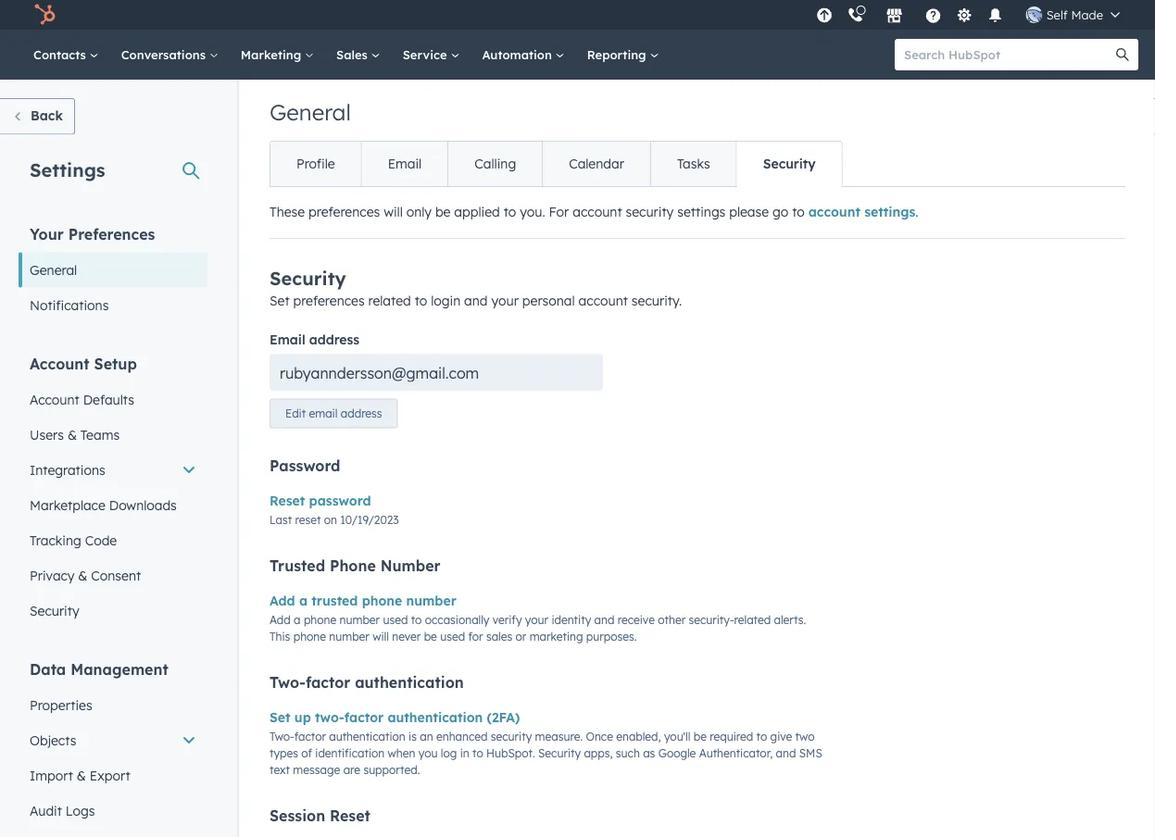 Task type: locate. For each thing, give the bounding box(es) containing it.
2 add from the top
[[270, 614, 291, 627]]

0 vertical spatial &
[[68, 427, 77, 443]]

1 settings from the left
[[678, 204, 726, 220]]

0 vertical spatial authentication
[[355, 673, 464, 692]]

calling icon image
[[848, 7, 865, 24]]

1 horizontal spatial and
[[595, 614, 615, 627]]

integrations
[[30, 462, 105, 478]]

0 vertical spatial factor
[[306, 673, 351, 692]]

an
[[420, 730, 434, 744]]

email for email
[[388, 156, 422, 172]]

set left "up"
[[270, 709, 291, 726]]

and right the login on the top of the page
[[465, 293, 488, 309]]

1 vertical spatial and
[[595, 614, 615, 627]]

reset
[[270, 493, 305, 509], [330, 807, 371, 825]]

1 vertical spatial security link
[[19, 594, 208, 629]]

navigation
[[270, 141, 843, 187]]

1 vertical spatial preferences
[[293, 293, 365, 309]]

0 vertical spatial phone
[[362, 593, 403, 609]]

1 vertical spatial your
[[525, 614, 549, 627]]

reset up last
[[270, 493, 305, 509]]

& for teams
[[68, 427, 77, 443]]

set up email address
[[270, 293, 290, 309]]

& right users
[[68, 427, 77, 443]]

email link
[[361, 142, 448, 186]]

contacts
[[33, 47, 90, 62]]

2 settings from the left
[[865, 204, 916, 220]]

will left the only
[[384, 204, 403, 220]]

management
[[71, 660, 168, 679]]

1 vertical spatial set
[[270, 709, 291, 726]]

data management
[[30, 660, 168, 679]]

two-
[[270, 673, 306, 692], [270, 730, 295, 744]]

be right "never"
[[424, 630, 437, 644]]

2 account from the top
[[30, 392, 80, 408]]

account for account setup
[[30, 355, 90, 373]]

security up hubspot.
[[491, 730, 532, 744]]

marketplaces image
[[887, 8, 904, 25]]

tracking code
[[30, 533, 117, 549]]

go
[[773, 204, 789, 220]]

upgrade image
[[817, 8, 834, 25]]

1 add from the top
[[270, 593, 295, 609]]

and inside security set preferences related to login and your personal account security.
[[465, 293, 488, 309]]

& for consent
[[78, 568, 87, 584]]

0 horizontal spatial related
[[369, 293, 411, 309]]

& for export
[[77, 768, 86, 784]]

account inside security set preferences related to login and your personal account security.
[[579, 293, 628, 309]]

0 vertical spatial preferences
[[309, 204, 380, 220]]

be inside set up two-factor authentication (2fa) two-factor authentication is an enhanced security measure. once enabled, you'll be required to give two types of identification when you log in to hubspot. security apps, such as google authenticator, and sms text message are supported.
[[694, 730, 707, 744]]

self
[[1047, 7, 1069, 22]]

1 horizontal spatial used
[[441, 630, 465, 644]]

reset inside reset password last reset on 10/19/2023
[[270, 493, 305, 509]]

0 vertical spatial account
[[30, 355, 90, 373]]

conversations link
[[110, 30, 230, 80]]

login
[[431, 293, 461, 309]]

to inside add a trusted phone number add a phone number used to occasionally verify your identity and receive other security-related alerts. this phone number will never be used for sales or marketing purposes.
[[411, 614, 422, 627]]

0 vertical spatial email
[[388, 156, 422, 172]]

1 vertical spatial email
[[270, 331, 306, 347]]

reset down the are
[[330, 807, 371, 825]]

0 vertical spatial used
[[383, 614, 408, 627]]

please
[[730, 204, 769, 220]]

0 vertical spatial general
[[270, 98, 351, 126]]

1 vertical spatial address
[[341, 407, 382, 421]]

2 horizontal spatial and
[[776, 747, 797, 761]]

2 vertical spatial number
[[329, 630, 370, 644]]

integrations button
[[19, 453, 208, 488]]

1 horizontal spatial security
[[626, 204, 674, 220]]

0 horizontal spatial general
[[30, 262, 77, 278]]

a down trusted
[[294, 614, 301, 627]]

address right email
[[341, 407, 382, 421]]

service
[[403, 47, 451, 62]]

(2fa)
[[487, 709, 520, 726]]

0 horizontal spatial security
[[491, 730, 532, 744]]

used up "never"
[[383, 614, 408, 627]]

1 vertical spatial add
[[270, 614, 291, 627]]

set
[[270, 293, 290, 309], [270, 709, 291, 726]]

security down 'privacy'
[[30, 603, 79, 619]]

are
[[344, 764, 361, 778]]

defaults
[[83, 392, 134, 408]]

account right the for
[[573, 204, 623, 220]]

a left 'trusted'
[[299, 593, 308, 609]]

0 vertical spatial be
[[436, 204, 451, 220]]

setup
[[94, 355, 137, 373]]

your up or on the bottom left of the page
[[525, 614, 549, 627]]

0 vertical spatial related
[[369, 293, 411, 309]]

two- up types
[[270, 730, 295, 744]]

general up the profile
[[270, 98, 351, 126]]

& inside "link"
[[77, 768, 86, 784]]

related left the login on the top of the page
[[369, 293, 411, 309]]

only
[[407, 204, 432, 220]]

to left you.
[[504, 204, 517, 220]]

upgrade link
[[814, 5, 837, 25]]

account for these
[[573, 204, 623, 220]]

0 vertical spatial set
[[270, 293, 290, 309]]

security link down consent
[[19, 594, 208, 629]]

security.
[[632, 293, 683, 309]]

1 two- from the top
[[270, 673, 306, 692]]

0 vertical spatial reset
[[270, 493, 305, 509]]

1 horizontal spatial settings
[[865, 204, 916, 220]]

general down your
[[30, 262, 77, 278]]

phone right this
[[294, 630, 326, 644]]

1 vertical spatial security
[[491, 730, 532, 744]]

to left the login on the top of the page
[[415, 293, 428, 309]]

be
[[436, 204, 451, 220], [424, 630, 437, 644], [694, 730, 707, 744]]

1 horizontal spatial email
[[388, 156, 422, 172]]

account inside "link"
[[30, 392, 80, 408]]

and down give in the bottom right of the page
[[776, 747, 797, 761]]

2 vertical spatial &
[[77, 768, 86, 784]]

security
[[626, 204, 674, 220], [491, 730, 532, 744]]

1 vertical spatial &
[[78, 568, 87, 584]]

phone down 'trusted'
[[304, 614, 337, 627]]

be right the only
[[436, 204, 451, 220]]

security inside account setup element
[[30, 603, 79, 619]]

used down occasionally
[[441, 630, 465, 644]]

security up email address
[[270, 267, 346, 290]]

two- up "up"
[[270, 673, 306, 692]]

2 vertical spatial and
[[776, 747, 797, 761]]

0 vertical spatial number
[[407, 593, 457, 609]]

0 vertical spatial a
[[299, 593, 308, 609]]

privacy & consent link
[[19, 559, 208, 594]]

set inside security set preferences related to login and your personal account security.
[[270, 293, 290, 309]]

0 horizontal spatial email
[[270, 331, 306, 347]]

tasks
[[678, 156, 711, 172]]

to up "never"
[[411, 614, 422, 627]]

never
[[392, 630, 421, 644]]

session
[[270, 807, 325, 825]]

sales
[[487, 630, 513, 644]]

add
[[270, 593, 295, 609], [270, 614, 291, 627]]

1 horizontal spatial reset
[[330, 807, 371, 825]]

security down measure.
[[539, 747, 581, 761]]

last
[[270, 513, 292, 527]]

to inside security set preferences related to login and your personal account security.
[[415, 293, 428, 309]]

settings
[[30, 158, 105, 181]]

& left export in the bottom of the page
[[77, 768, 86, 784]]

email
[[388, 156, 422, 172], [270, 331, 306, 347]]

security link
[[737, 142, 842, 186], [19, 594, 208, 629]]

account settings link
[[809, 204, 916, 220]]

0 vertical spatial and
[[465, 293, 488, 309]]

1 vertical spatial two-
[[270, 730, 295, 744]]

account up account defaults
[[30, 355, 90, 373]]

sales
[[337, 47, 371, 62]]

and up purposes.
[[595, 614, 615, 627]]

once
[[586, 730, 614, 744]]

1 vertical spatial factor
[[345, 709, 384, 726]]

search image
[[1117, 48, 1130, 61]]

1 vertical spatial reset
[[330, 807, 371, 825]]

help button
[[918, 0, 950, 30]]

account for account defaults
[[30, 392, 80, 408]]

message
[[293, 764, 340, 778]]

properties
[[30, 698, 92, 714]]

0 horizontal spatial reset
[[270, 493, 305, 509]]

receive
[[618, 614, 655, 627]]

profile link
[[271, 142, 361, 186]]

to right go
[[793, 204, 805, 220]]

related inside security set preferences related to login and your personal account security.
[[369, 293, 411, 309]]

preferences up email address
[[293, 293, 365, 309]]

1 vertical spatial be
[[424, 630, 437, 644]]

security up go
[[764, 156, 816, 172]]

be right you'll
[[694, 730, 707, 744]]

code
[[85, 533, 117, 549]]

data management element
[[19, 660, 208, 829]]

1 vertical spatial number
[[340, 614, 380, 627]]

preferences down profile link
[[309, 204, 380, 220]]

measure.
[[535, 730, 583, 744]]

downloads
[[109, 497, 177, 514]]

session reset
[[270, 807, 371, 825]]

0 vertical spatial security link
[[737, 142, 842, 186]]

teams
[[81, 427, 120, 443]]

1 vertical spatial general
[[30, 262, 77, 278]]

reset password last reset on 10/19/2023
[[270, 493, 399, 527]]

hubspot link
[[22, 4, 70, 26]]

1 vertical spatial account
[[30, 392, 80, 408]]

2 vertical spatial authentication
[[329, 730, 406, 744]]

your inside add a trusted phone number add a phone number used to occasionally verify your identity and receive other security-related alerts. this phone number will never be used for sales or marketing purposes.
[[525, 614, 549, 627]]

address up edit email address button
[[309, 331, 360, 347]]

conversations
[[121, 47, 209, 62]]

data
[[30, 660, 66, 679]]

number
[[407, 593, 457, 609], [340, 614, 380, 627], [329, 630, 370, 644]]

0 horizontal spatial settings
[[678, 204, 726, 220]]

logs
[[66, 803, 95, 819]]

email
[[309, 407, 338, 421]]

& right 'privacy'
[[78, 568, 87, 584]]

factor up of
[[295, 730, 326, 744]]

2 set from the top
[[270, 709, 291, 726]]

objects
[[30, 733, 76, 749]]

1 vertical spatial related
[[735, 614, 771, 627]]

settings image
[[957, 8, 974, 25]]

email up the only
[[388, 156, 422, 172]]

authentication up identification
[[329, 730, 406, 744]]

related left 'alerts.'
[[735, 614, 771, 627]]

factor
[[306, 673, 351, 692], [345, 709, 384, 726], [295, 730, 326, 744]]

0 horizontal spatial and
[[465, 293, 488, 309]]

1 vertical spatial will
[[373, 630, 389, 644]]

0 vertical spatial two-
[[270, 673, 306, 692]]

Email address text field
[[270, 354, 603, 392]]

import
[[30, 768, 73, 784]]

2 vertical spatial be
[[694, 730, 707, 744]]

email up edit at the left of the page
[[270, 331, 306, 347]]

1 set from the top
[[270, 293, 290, 309]]

to right in
[[473, 747, 484, 761]]

log
[[441, 747, 457, 761]]

1 account from the top
[[30, 355, 90, 373]]

0 vertical spatial your
[[492, 293, 519, 309]]

your
[[492, 293, 519, 309], [525, 614, 549, 627]]

account up users
[[30, 392, 80, 408]]

authentication up an
[[388, 709, 483, 726]]

used
[[383, 614, 408, 627], [441, 630, 465, 644]]

these
[[270, 204, 305, 220]]

address inside button
[[341, 407, 382, 421]]

0 horizontal spatial your
[[492, 293, 519, 309]]

to left give in the bottom right of the page
[[757, 730, 768, 744]]

0 vertical spatial security
[[626, 204, 674, 220]]

will left "never"
[[373, 630, 389, 644]]

calling icon button
[[841, 3, 872, 27]]

settings
[[678, 204, 726, 220], [865, 204, 916, 220]]

account for security
[[579, 293, 628, 309]]

set inside set up two-factor authentication (2fa) two-factor authentication is an enhanced security measure. once enabled, you'll be required to give two types of identification when you log in to hubspot. security apps, such as google authenticator, and sms text message are supported.
[[270, 709, 291, 726]]

0 vertical spatial add
[[270, 593, 295, 609]]

0 horizontal spatial security link
[[19, 594, 208, 629]]

security link up go
[[737, 142, 842, 186]]

phone
[[330, 557, 376, 575]]

verify
[[493, 614, 522, 627]]

your preferences element
[[19, 224, 208, 323]]

1 horizontal spatial related
[[735, 614, 771, 627]]

google
[[659, 747, 696, 761]]

notifications
[[30, 297, 109, 313]]

security down tasks "link"
[[626, 204, 674, 220]]

1 horizontal spatial your
[[525, 614, 549, 627]]

account left security.
[[579, 293, 628, 309]]

factor down two-factor authentication
[[345, 709, 384, 726]]

required
[[710, 730, 754, 744]]

2 two- from the top
[[270, 730, 295, 744]]

help image
[[926, 8, 942, 25]]

set up two-factor authentication (2fa) two-factor authentication is an enhanced security measure. once enabled, you'll be required to give two types of identification when you log in to hubspot. security apps, such as google authenticator, and sms text message are supported.
[[270, 709, 823, 778]]

phone up "never"
[[362, 593, 403, 609]]

authentication
[[355, 673, 464, 692], [388, 709, 483, 726], [329, 730, 406, 744]]

factor up two-
[[306, 673, 351, 692]]

authentication up set up two-factor authentication (2fa) button
[[355, 673, 464, 692]]

your left personal
[[492, 293, 519, 309]]

1 vertical spatial phone
[[304, 614, 337, 627]]

account right go
[[809, 204, 861, 220]]

and
[[465, 293, 488, 309], [595, 614, 615, 627], [776, 747, 797, 761]]

phone
[[362, 593, 403, 609], [304, 614, 337, 627], [294, 630, 326, 644]]

enhanced
[[437, 730, 488, 744]]



Task type: describe. For each thing, give the bounding box(es) containing it.
password
[[270, 456, 341, 475]]

edit email address
[[286, 407, 382, 421]]

hubspot image
[[33, 4, 56, 26]]

import & export link
[[19, 759, 208, 794]]

this
[[270, 630, 290, 644]]

in
[[460, 747, 470, 761]]

properties link
[[19, 688, 208, 724]]

0 vertical spatial will
[[384, 204, 403, 220]]

automation link
[[471, 30, 576, 80]]

reset password button
[[270, 490, 371, 512]]

objects button
[[19, 724, 208, 759]]

trusted phone number
[[270, 557, 441, 575]]

search button
[[1108, 39, 1139, 70]]

reporting link
[[576, 30, 671, 80]]

notifications image
[[988, 8, 1005, 25]]

service link
[[392, 30, 471, 80]]

2 vertical spatial phone
[[294, 630, 326, 644]]

is
[[409, 730, 417, 744]]

1 vertical spatial a
[[294, 614, 301, 627]]

alerts.
[[775, 614, 807, 627]]

export
[[90, 768, 130, 784]]

account setup element
[[19, 354, 208, 629]]

users & teams link
[[19, 418, 208, 453]]

privacy
[[30, 568, 75, 584]]

set up two-factor authentication (2fa) button
[[270, 707, 520, 729]]

occasionally
[[425, 614, 490, 627]]

marketplace
[[30, 497, 106, 514]]

types
[[270, 747, 298, 761]]

back
[[31, 108, 63, 124]]

marketplaces button
[[876, 0, 915, 30]]

notifications link
[[19, 288, 208, 323]]

edit
[[286, 407, 306, 421]]

email for email address
[[270, 331, 306, 347]]

for
[[549, 204, 569, 220]]

of
[[302, 747, 312, 761]]

when
[[388, 747, 416, 761]]

your inside security set preferences related to login and your personal account security.
[[492, 293, 519, 309]]

0 vertical spatial address
[[309, 331, 360, 347]]

add a trusted phone number add a phone number used to occasionally verify your identity and receive other security-related alerts. this phone number will never be used for sales or marketing purposes.
[[270, 593, 807, 644]]

1 vertical spatial used
[[441, 630, 465, 644]]

privacy & consent
[[30, 568, 141, 584]]

0 horizontal spatial used
[[383, 614, 408, 627]]

sms
[[800, 747, 823, 761]]

audit logs link
[[19, 794, 208, 829]]

two
[[796, 730, 815, 744]]

and inside add a trusted phone number add a phone number used to occasionally verify your identity and receive other security-related alerts. this phone number will never be used for sales or marketing purposes.
[[595, 614, 615, 627]]

self made
[[1047, 7, 1104, 22]]

self made menu
[[812, 0, 1134, 30]]

general link
[[19, 253, 208, 288]]

identity
[[552, 614, 592, 627]]

tracking
[[30, 533, 81, 549]]

account setup
[[30, 355, 137, 373]]

hubspot.
[[487, 747, 536, 761]]

account defaults
[[30, 392, 134, 408]]

up
[[295, 709, 311, 726]]

such
[[616, 747, 640, 761]]

related inside add a trusted phone number add a phone number used to occasionally verify your identity and receive other security-related alerts. this phone number will never be used for sales or marketing purposes.
[[735, 614, 771, 627]]

these preferences will only be applied to you. for account security settings please go to account settings .
[[270, 204, 919, 220]]

purposes.
[[587, 630, 637, 644]]

security set preferences related to login and your personal account security.
[[270, 267, 683, 309]]

import & export
[[30, 768, 130, 784]]

your
[[30, 225, 64, 243]]

you.
[[520, 204, 546, 220]]

security inside security set preferences related to login and your personal account security.
[[270, 267, 346, 290]]

text
[[270, 764, 290, 778]]

security inside set up two-factor authentication (2fa) two-factor authentication is an enhanced security measure. once enabled, you'll be required to give two types of identification when you log in to hubspot. security apps, such as google authenticator, and sms text message are supported.
[[539, 747, 581, 761]]

1 vertical spatial authentication
[[388, 709, 483, 726]]

password
[[309, 493, 371, 509]]

ruby anderson image
[[1027, 6, 1044, 23]]

for
[[469, 630, 483, 644]]

2 vertical spatial factor
[[295, 730, 326, 744]]

marketing link
[[230, 30, 325, 80]]

calling link
[[448, 142, 542, 186]]

1 horizontal spatial general
[[270, 98, 351, 126]]

made
[[1072, 7, 1104, 22]]

other
[[658, 614, 686, 627]]

notifications button
[[980, 0, 1012, 30]]

preferences inside security set preferences related to login and your personal account security.
[[293, 293, 365, 309]]

self made button
[[1016, 0, 1132, 30]]

navigation containing profile
[[270, 141, 843, 187]]

you
[[419, 747, 438, 761]]

1 horizontal spatial security link
[[737, 142, 842, 186]]

security inside set up two-factor authentication (2fa) two-factor authentication is an enhanced security measure. once enabled, you'll be required to give two types of identification when you log in to hubspot. security apps, such as google authenticator, and sms text message are supported.
[[491, 730, 532, 744]]

Search HubSpot search field
[[895, 39, 1123, 70]]

sales link
[[325, 30, 392, 80]]

calling
[[475, 156, 517, 172]]

email address
[[270, 331, 360, 347]]

apps,
[[584, 747, 613, 761]]

applied
[[455, 204, 500, 220]]

identification
[[315, 747, 385, 761]]

profile
[[297, 156, 335, 172]]

and inside set up two-factor authentication (2fa) two-factor authentication is an enhanced security measure. once enabled, you'll be required to give two types of identification when you log in to hubspot. security apps, such as google authenticator, and sms text message are supported.
[[776, 747, 797, 761]]

two- inside set up two-factor authentication (2fa) two-factor authentication is an enhanced security measure. once enabled, you'll be required to give two types of identification when you log in to hubspot. security apps, such as google authenticator, and sms text message are supported.
[[270, 730, 295, 744]]

settings link
[[954, 5, 977, 25]]

calendar link
[[542, 142, 651, 186]]

your preferences
[[30, 225, 155, 243]]

on
[[324, 513, 337, 527]]

will inside add a trusted phone number add a phone number used to occasionally verify your identity and receive other security-related alerts. this phone number will never be used for sales or marketing purposes.
[[373, 630, 389, 644]]

be inside add a trusted phone number add a phone number used to occasionally verify your identity and receive other security-related alerts. this phone number will never be used for sales or marketing purposes.
[[424, 630, 437, 644]]

tasks link
[[651, 142, 737, 186]]

or
[[516, 630, 527, 644]]

general inside general "link"
[[30, 262, 77, 278]]



Task type: vqa. For each thing, say whether or not it's contained in the screenshot.
measure.
yes



